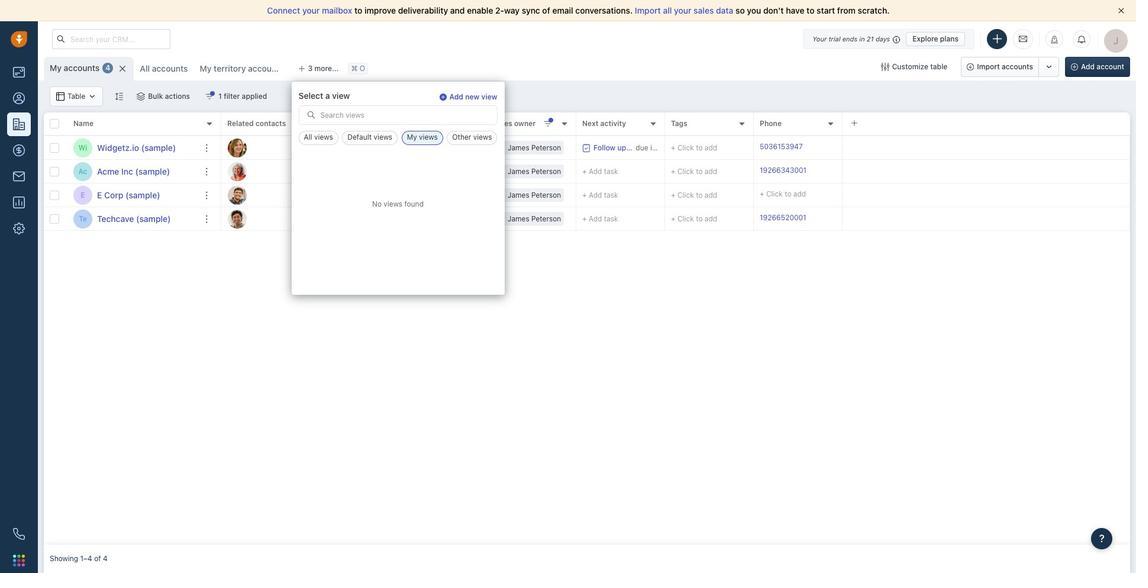 Task type: vqa. For each thing, say whether or not it's contained in the screenshot.


Task type: describe. For each thing, give the bounding box(es) containing it.
2 + add task from the top
[[583, 190, 619, 199]]

$ 0
[[405, 190, 419, 200]]

⌘ o
[[351, 64, 365, 73]]

accounts for import
[[1002, 62, 1034, 71]]

actions
[[165, 92, 190, 101]]

select
[[299, 91, 323, 101]]

(sample) down e corp (sample) link
[[136, 213, 171, 224]]

(sample) down acme inc (sample) link
[[126, 190, 160, 200]]

1 horizontal spatial days
[[876, 35, 891, 42]]

widgetz.io link
[[316, 143, 351, 152]]

plans
[[941, 34, 959, 43]]

e corp (sample)
[[97, 190, 160, 200]]

techcave
[[97, 213, 134, 224]]

more...
[[315, 64, 339, 73]]

phone element
[[7, 522, 31, 546]]

te
[[79, 214, 87, 223]]

3 james peterson from the top
[[508, 191, 562, 200]]

view for select a view
[[332, 91, 350, 101]]

mailbox
[[322, 5, 352, 15]]

showing 1–4 of 4
[[50, 554, 108, 563]]

click for 5036153947
[[678, 143, 694, 152]]

add account button
[[1066, 57, 1131, 77]]

2-
[[496, 5, 504, 15]]

add inside button
[[1082, 62, 1095, 71]]

my accounts 4
[[50, 63, 110, 73]]

container_wx8msf4aqz5i3rn1 image for bulk actions
[[137, 92, 145, 101]]

+ click to add for 19266520001
[[671, 214, 718, 223]]

l image
[[228, 162, 247, 181]]

no
[[372, 200, 382, 209]]

container_wx8msf4aqz5i3rn1 image for customize table
[[881, 63, 890, 71]]

sales
[[694, 5, 714, 15]]

19266520001 link
[[760, 212, 807, 225]]

days inside press space to select this row. row
[[665, 143, 680, 152]]

improve
[[365, 5, 396, 15]]

peterson for 19266343001
[[532, 167, 562, 176]]

explore
[[913, 34, 939, 43]]

phone image
[[13, 528, 25, 540]]

default
[[348, 133, 372, 142]]

your trial ends in 21 days
[[813, 35, 891, 42]]

deals
[[425, 119, 444, 128]]

website
[[316, 119, 344, 128]]

1
[[219, 92, 222, 101]]

$ for $ 0
[[405, 190, 411, 200]]

and
[[451, 5, 465, 15]]

start
[[817, 5, 836, 15]]

3 james from the top
[[508, 191, 530, 200]]

4 inside the my accounts 4
[[106, 64, 110, 72]]

freshworks switcher image
[[13, 555, 25, 567]]

account
[[1097, 62, 1125, 71]]

next
[[583, 119, 599, 128]]

owner
[[515, 119, 536, 128]]

add account
[[1082, 62, 1125, 71]]

press space to select this row. row containing $ 0
[[221, 184, 1131, 207]]

5036153947 link
[[760, 141, 803, 154]]

1–4
[[80, 554, 92, 563]]

in inside press space to select this row. row
[[651, 143, 657, 152]]

name column header
[[68, 113, 221, 136]]

⌘
[[351, 64, 358, 73]]

0
[[413, 190, 419, 200]]

customize
[[893, 62, 929, 71]]

contacts
[[256, 119, 286, 128]]

you
[[747, 5, 762, 15]]

customize table
[[893, 62, 948, 71]]

due
[[636, 143, 649, 152]]

sync
[[522, 5, 540, 15]]

19266343001 link
[[760, 165, 807, 178]]

customize table button
[[874, 57, 956, 77]]

a
[[326, 91, 330, 101]]

views for default
[[374, 133, 393, 142]]

all
[[663, 5, 672, 15]]

connect your mailbox to improve deliverability and enable 2-way sync of email conversations. import all your sales data so you don't have to start from scratch.
[[267, 5, 890, 15]]

2
[[659, 143, 663, 152]]

other
[[453, 133, 472, 142]]

peterson for 19266520001
[[532, 214, 562, 223]]

peterson for 5036153947
[[532, 143, 562, 152]]

all views
[[304, 133, 333, 142]]

2 task from the top
[[604, 190, 619, 199]]

container_wx8msf4aqz5i3rn1 image inside 1 filter applied button
[[206, 92, 214, 101]]

1 filter applied
[[219, 92, 267, 101]]

bulk actions
[[148, 92, 190, 101]]

import all your sales data link
[[635, 5, 736, 15]]

s image
[[228, 209, 247, 228]]

accounts for all
[[152, 63, 188, 73]]

views for my
[[419, 133, 438, 142]]

wi
[[78, 143, 87, 152]]

search image
[[307, 111, 315, 119]]

activity
[[601, 119, 627, 128]]

explore plans
[[913, 34, 959, 43]]

Search views search field
[[299, 106, 497, 125]]

bulk actions button
[[129, 86, 198, 107]]

james peterson for 19266343001
[[508, 167, 562, 176]]

open
[[405, 119, 424, 128]]

name
[[73, 119, 94, 128]]

my for my territory accounts
[[200, 63, 212, 73]]

widgetz.io (sample)
[[97, 142, 176, 152]]

territory
[[214, 63, 246, 73]]

e corp (sample) link
[[97, 189, 160, 201]]

21
[[867, 35, 874, 42]]

amount
[[446, 119, 472, 128]]

email
[[553, 5, 574, 15]]

1 your from the left
[[303, 5, 320, 15]]

all for all views
[[304, 133, 312, 142]]

views for other
[[474, 133, 492, 142]]

sales owner
[[494, 119, 536, 128]]

my for my views
[[407, 133, 417, 142]]

1 filter applied button
[[198, 86, 275, 107]]

(sample) down the name column header
[[141, 142, 176, 152]]

add for 19266343001
[[705, 167, 718, 176]]

my views button
[[402, 131, 443, 145]]

all for all accounts
[[140, 63, 150, 73]]

accounts for my
[[64, 63, 100, 73]]

0 vertical spatial in
[[860, 35, 865, 42]]



Task type: locate. For each thing, give the bounding box(es) containing it.
2 j image from the top
[[228, 186, 247, 205]]

your
[[813, 35, 827, 42]]

3 peterson from the top
[[532, 191, 562, 200]]

import accounts
[[978, 62, 1034, 71]]

2 vertical spatial + add task
[[583, 214, 619, 223]]

Search your CRM... text field
[[52, 29, 171, 49]]

1 horizontal spatial of
[[543, 5, 551, 15]]

5036153947
[[760, 142, 803, 151]]

data
[[716, 5, 734, 15]]

all accounts button
[[134, 57, 194, 81], [140, 63, 188, 73]]

2 $ from the top
[[405, 190, 411, 200]]

1 vertical spatial $
[[405, 190, 411, 200]]

all inside button
[[304, 133, 312, 142]]

bulk
[[148, 92, 163, 101]]

press space to select this row. row containing acme inc (sample)
[[44, 160, 221, 184]]

acme inc (sample)
[[97, 166, 170, 176]]

task for 19266343001
[[604, 167, 619, 176]]

1 horizontal spatial e
[[97, 190, 102, 200]]

0 horizontal spatial view
[[332, 91, 350, 101]]

my for my accounts 4
[[50, 63, 62, 73]]

showing
[[50, 554, 78, 563]]

press space to select this row. row containing techcave (sample)
[[44, 207, 221, 231]]

j image
[[228, 138, 247, 157], [228, 186, 247, 205]]

1 vertical spatial j image
[[228, 186, 247, 205]]

19266520001
[[760, 213, 807, 222]]

your left mailbox
[[303, 5, 320, 15]]

$ for $ 5,600
[[405, 142, 411, 153]]

j image down l image
[[228, 186, 247, 205]]

view right new
[[482, 92, 498, 101]]

views right no in the top of the page
[[384, 200, 403, 209]]

accounts up applied
[[248, 63, 284, 73]]

press space to select this row. row containing 19266343001
[[221, 160, 1131, 184]]

2 your from the left
[[674, 5, 692, 15]]

import accounts group
[[962, 57, 1060, 77]]

press space to select this row. row
[[44, 136, 221, 160], [221, 136, 1131, 160], [44, 160, 221, 184], [221, 160, 1131, 184], [44, 184, 221, 207], [221, 184, 1131, 207], [44, 207, 221, 231], [221, 207, 1131, 231]]

my views
[[407, 133, 438, 142]]

container_wx8msf4aqz5i3rn1 image
[[881, 63, 890, 71], [56, 92, 65, 101], [137, 92, 145, 101], [206, 92, 214, 101], [497, 191, 505, 199]]

view for add new view
[[482, 92, 498, 101]]

press space to select this row. row containing 19266520001
[[221, 207, 1131, 231]]

widgetz.io (sample) link
[[97, 142, 176, 154]]

1 task from the top
[[604, 167, 619, 176]]

james for 5036153947
[[508, 143, 530, 152]]

my left territory
[[200, 63, 212, 73]]

1 horizontal spatial your
[[674, 5, 692, 15]]

all up bulk
[[140, 63, 150, 73]]

views for all
[[314, 133, 333, 142]]

filter
[[224, 92, 240, 101]]

table
[[68, 92, 85, 101]]

container_wx8msf4aqz5i3rn1 image for table
[[56, 92, 65, 101]]

e for e corp (sample)
[[97, 190, 102, 200]]

0 vertical spatial import
[[635, 5, 661, 15]]

send email image
[[1020, 34, 1028, 44]]

container_wx8msf4aqz5i3rn1 image inside customize table button
[[881, 63, 890, 71]]

days right 2
[[665, 143, 680, 152]]

0 horizontal spatial import
[[635, 5, 661, 15]]

views up 5,600
[[419, 133, 438, 142]]

0 vertical spatial task
[[604, 167, 619, 176]]

(sample) right the inc
[[135, 166, 170, 176]]

all down "search" image
[[304, 133, 312, 142]]

click for 19266520001
[[678, 214, 694, 223]]

default views
[[348, 133, 393, 142]]

your
[[303, 5, 320, 15], [674, 5, 692, 15]]

no views found
[[372, 200, 424, 209]]

view right 'a' at the left top of page
[[332, 91, 350, 101]]

2 horizontal spatial my
[[407, 133, 417, 142]]

1 j image from the top
[[228, 138, 247, 157]]

0 vertical spatial 4
[[106, 64, 110, 72]]

peterson
[[532, 143, 562, 152], [532, 167, 562, 176], [532, 191, 562, 200], [532, 214, 562, 223]]

1 peterson from the top
[[532, 143, 562, 152]]

of right 1–4
[[94, 554, 101, 563]]

2 row group from the left
[[221, 136, 1131, 231]]

2 peterson from the top
[[532, 167, 562, 176]]

my accounts link
[[50, 62, 100, 74]]

of right the 'sync'
[[543, 5, 551, 15]]

import
[[635, 5, 661, 15], [978, 62, 1001, 71]]

table
[[931, 62, 948, 71]]

table button
[[50, 86, 103, 107]]

e up te
[[81, 191, 85, 199]]

found
[[405, 200, 424, 209]]

james peterson for 19266520001
[[508, 214, 562, 223]]

cell
[[843, 136, 1131, 159], [310, 160, 399, 183], [399, 160, 488, 183], [843, 160, 1131, 183], [843, 184, 1131, 207], [843, 207, 1131, 230]]

4 right 1–4
[[103, 554, 108, 563]]

press space to select this row. row containing $ 5,600
[[221, 136, 1131, 160]]

views for no
[[384, 200, 403, 209]]

default views button
[[342, 131, 398, 145]]

import inside button
[[978, 62, 1001, 71]]

name row
[[44, 113, 221, 136]]

0 vertical spatial j image
[[228, 138, 247, 157]]

1 vertical spatial days
[[665, 143, 680, 152]]

scratch.
[[858, 5, 890, 15]]

accounts down send email image
[[1002, 62, 1034, 71]]

so
[[736, 5, 745, 15]]

views up widgetz.io link
[[314, 133, 333, 142]]

0 horizontal spatial my
[[50, 63, 62, 73]]

inc
[[121, 166, 133, 176]]

james peterson for 5036153947
[[508, 143, 562, 152]]

1 horizontal spatial my
[[200, 63, 212, 73]]

acme inc (sample) link
[[97, 165, 170, 177]]

0 horizontal spatial e
[[81, 191, 85, 199]]

enable
[[467, 5, 494, 15]]

have
[[786, 5, 805, 15]]

explore plans link
[[907, 32, 966, 46]]

all views button
[[299, 131, 339, 145]]

click
[[678, 143, 694, 152], [678, 167, 694, 176], [767, 189, 783, 198], [678, 191, 694, 199], [678, 214, 694, 223]]

4 peterson from the top
[[532, 214, 562, 223]]

press space to select this row. row containing e corp (sample)
[[44, 184, 221, 207]]

0 horizontal spatial in
[[651, 143, 657, 152]]

my territory accounts button
[[194, 57, 289, 81], [200, 63, 284, 73]]

1 james peterson from the top
[[508, 143, 562, 152]]

accounts up 'bulk actions'
[[152, 63, 188, 73]]

e
[[97, 190, 102, 200], [81, 191, 85, 199]]

container_wx8msf4aqz5i3rn1 image for 5036153947
[[497, 144, 505, 152]]

container_wx8msf4aqz5i3rn1 image inside table popup button
[[88, 92, 97, 101]]

0 horizontal spatial your
[[303, 5, 320, 15]]

+ add task for 19266520001
[[583, 214, 619, 223]]

row group
[[44, 136, 221, 231], [221, 136, 1131, 231]]

19266343001
[[760, 166, 807, 175]]

0 vertical spatial + add task
[[583, 167, 619, 176]]

all
[[140, 63, 150, 73], [304, 133, 312, 142]]

0 vertical spatial days
[[876, 35, 891, 42]]

$ left 0
[[405, 190, 411, 200]]

+ add task for 19266343001
[[583, 167, 619, 176]]

close image
[[1119, 8, 1125, 14]]

views right 'other'
[[474, 133, 492, 142]]

3
[[308, 64, 313, 73]]

container_wx8msf4aqz5i3rn1 image for 19266520001
[[497, 215, 505, 223]]

1 horizontal spatial in
[[860, 35, 865, 42]]

connect your mailbox link
[[267, 5, 355, 15]]

3 + add task from the top
[[583, 214, 619, 223]]

1 vertical spatial + add task
[[583, 190, 619, 199]]

techcave (sample) link
[[97, 213, 171, 225]]

j image for $ 5,600
[[228, 138, 247, 157]]

1 vertical spatial all
[[304, 133, 312, 142]]

add for 19266520001
[[705, 214, 718, 223]]

in left 2
[[651, 143, 657, 152]]

james for 19266520001
[[508, 214, 530, 223]]

1 vertical spatial in
[[651, 143, 657, 152]]

4 james from the top
[[508, 214, 530, 223]]

press space to select this row. row containing widgetz.io (sample)
[[44, 136, 221, 160]]

corp
[[104, 190, 123, 200]]

1 vertical spatial import
[[978, 62, 1001, 71]]

j image up l image
[[228, 138, 247, 157]]

$ 5,600
[[405, 142, 439, 153]]

accounts up table
[[64, 63, 100, 73]]

$ down my views
[[405, 142, 411, 153]]

1 vertical spatial of
[[94, 554, 101, 563]]

0 vertical spatial of
[[543, 5, 551, 15]]

trial
[[829, 35, 841, 42]]

2 james from the top
[[508, 167, 530, 176]]

row group containing $ 5,600
[[221, 136, 1131, 231]]

1 vertical spatial task
[[604, 190, 619, 199]]

4 james peterson from the top
[[508, 214, 562, 223]]

+ click to add for 19266343001
[[671, 167, 718, 176]]

my inside button
[[407, 133, 417, 142]]

phone
[[760, 119, 782, 128]]

what's new image
[[1051, 36, 1059, 44]]

my up table popup button
[[50, 63, 62, 73]]

1 $ from the top
[[405, 142, 411, 153]]

applied
[[242, 92, 267, 101]]

new
[[466, 92, 480, 101]]

0 vertical spatial all
[[140, 63, 150, 73]]

4 down search your crm... text field
[[106, 64, 110, 72]]

container_wx8msf4aqz5i3rn1 image for 19266343001
[[497, 167, 505, 176]]

e left corp
[[97, 190, 102, 200]]

views right the "default"
[[374, 133, 393, 142]]

container_wx8msf4aqz5i3rn1 image inside table popup button
[[56, 92, 65, 101]]

1 + add task from the top
[[583, 167, 619, 176]]

days right the 21
[[876, 35, 891, 42]]

other views button
[[447, 131, 498, 145]]

style_myh0__igzzd8unmi image
[[115, 92, 123, 100]]

1 horizontal spatial view
[[482, 92, 498, 101]]

e for e
[[81, 191, 85, 199]]

grid containing $ 5,600
[[44, 111, 1131, 545]]

due in 2 days
[[636, 143, 680, 152]]

2 vertical spatial task
[[604, 214, 619, 223]]

0 horizontal spatial days
[[665, 143, 680, 152]]

3 more...
[[308, 64, 339, 73]]

1 james from the top
[[508, 143, 530, 152]]

widgetz.io
[[316, 143, 351, 152]]

click for 19266343001
[[678, 167, 694, 176]]

1 horizontal spatial import
[[978, 62, 1001, 71]]

row group containing widgetz.io (sample)
[[44, 136, 221, 231]]

task for 19266520001
[[604, 214, 619, 223]]

add new view
[[450, 92, 498, 101]]

container_wx8msf4aqz5i3rn1 image inside bulk actions button
[[137, 92, 145, 101]]

related
[[227, 119, 254, 128]]

2 james peterson from the top
[[508, 167, 562, 176]]

grid
[[44, 111, 1131, 545]]

don't
[[764, 5, 784, 15]]

3 more... button
[[292, 60, 345, 77]]

container_wx8msf4aqz5i3rn1 image
[[88, 92, 97, 101], [497, 144, 505, 152], [583, 144, 591, 152], [497, 167, 505, 176], [497, 215, 505, 223]]

0 vertical spatial $
[[405, 142, 411, 153]]

deliverability
[[398, 5, 448, 15]]

1 vertical spatial 4
[[103, 554, 108, 563]]

1 horizontal spatial all
[[304, 133, 312, 142]]

in left the 21
[[860, 35, 865, 42]]

my down open
[[407, 133, 417, 142]]

0 horizontal spatial all
[[140, 63, 150, 73]]

+ click to add for 5036153947
[[671, 143, 718, 152]]

add for 5036153947
[[705, 143, 718, 152]]

related contacts
[[227, 119, 286, 128]]

j image for $ 0
[[228, 186, 247, 205]]

accounts inside button
[[1002, 62, 1034, 71]]

your right all
[[674, 5, 692, 15]]

my
[[50, 63, 62, 73], [200, 63, 212, 73], [407, 133, 417, 142]]

connect
[[267, 5, 300, 15]]

0 horizontal spatial of
[[94, 554, 101, 563]]

accounts
[[1002, 62, 1034, 71], [64, 63, 100, 73], [152, 63, 188, 73], [248, 63, 284, 73]]

james for 19266343001
[[508, 167, 530, 176]]

tags
[[671, 119, 688, 128]]

techcave (sample)
[[97, 213, 171, 224]]

task
[[604, 167, 619, 176], [604, 190, 619, 199], [604, 214, 619, 223]]

3 task from the top
[[604, 214, 619, 223]]

all accounts
[[140, 63, 188, 73]]

ac
[[79, 167, 87, 176]]

1 row group from the left
[[44, 136, 221, 231]]

select a view
[[299, 91, 350, 101]]

o
[[360, 64, 365, 73]]



